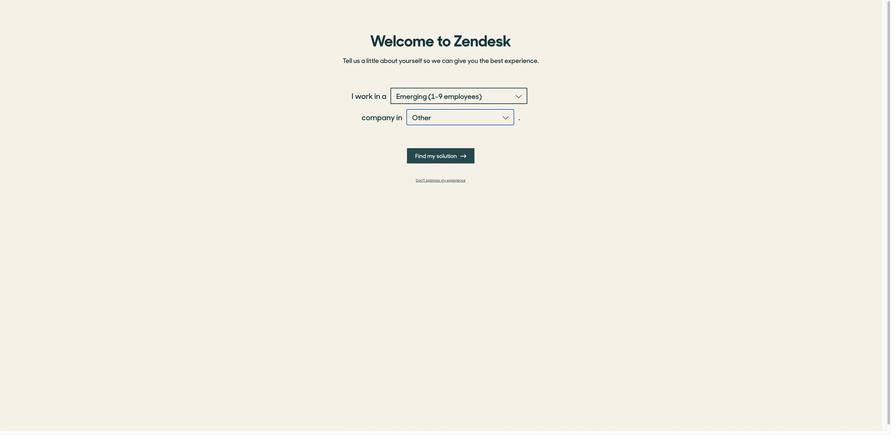Task type: vqa. For each thing, say whether or not it's contained in the screenshot.
Skip for now link
no



Task type: locate. For each thing, give the bounding box(es) containing it.
0 horizontal spatial a
[[361, 56, 365, 65]]

you
[[468, 56, 478, 65]]

so
[[423, 56, 430, 65]]

my right "find"
[[427, 152, 435, 160]]

0 horizontal spatial my
[[427, 152, 435, 160]]

us
[[353, 56, 360, 65]]

don't optimize my experience
[[416, 178, 466, 183]]

in right company
[[396, 112, 402, 123]]

work
[[355, 90, 373, 101]]

0 vertical spatial my
[[427, 152, 435, 160]]

find     my solution button
[[407, 148, 475, 164]]

1 vertical spatial in
[[396, 112, 402, 123]]

1 horizontal spatial in
[[396, 112, 402, 123]]

a right work
[[382, 90, 386, 101]]

in right work
[[374, 90, 380, 101]]

i work in a
[[352, 90, 386, 101]]

in
[[374, 90, 380, 101], [396, 112, 402, 123]]

my right optimize
[[441, 178, 446, 183]]

0 vertical spatial in
[[374, 90, 380, 101]]

about
[[380, 56, 398, 65]]

1 vertical spatial a
[[382, 90, 386, 101]]

1 horizontal spatial my
[[441, 178, 446, 183]]

yourself
[[399, 56, 422, 65]]

my
[[427, 152, 435, 160], [441, 178, 446, 183]]

0 vertical spatial a
[[361, 56, 365, 65]]

a right 'us'
[[361, 56, 365, 65]]

zendesk
[[454, 28, 511, 51]]

the
[[479, 56, 489, 65]]

experience
[[447, 178, 466, 183]]

a
[[361, 56, 365, 65], [382, 90, 386, 101]]

find
[[415, 152, 426, 160]]

solution
[[436, 152, 457, 160]]

1 vertical spatial my
[[441, 178, 446, 183]]

welcome to zendesk
[[370, 28, 511, 51]]

my inside button
[[427, 152, 435, 160]]

don't
[[416, 178, 425, 183]]

company in
[[362, 112, 402, 123]]

to
[[437, 28, 451, 51]]



Task type: describe. For each thing, give the bounding box(es) containing it.
.
[[518, 112, 520, 123]]

tell us a little about yourself so we can give you the best experience.
[[343, 56, 539, 65]]

find     my solution
[[415, 152, 458, 160]]

1 horizontal spatial a
[[382, 90, 386, 101]]

i
[[352, 90, 353, 101]]

tell
[[343, 56, 352, 65]]

best
[[490, 56, 503, 65]]

little
[[366, 56, 379, 65]]

give
[[454, 56, 466, 65]]

welcome
[[370, 28, 434, 51]]

optimize
[[426, 178, 440, 183]]

arrow right image
[[461, 153, 466, 159]]

we
[[431, 56, 441, 65]]

company
[[362, 112, 395, 123]]

can
[[442, 56, 453, 65]]

0 horizontal spatial in
[[374, 90, 380, 101]]

don't optimize my experience link
[[339, 178, 543, 183]]

experience.
[[504, 56, 539, 65]]



